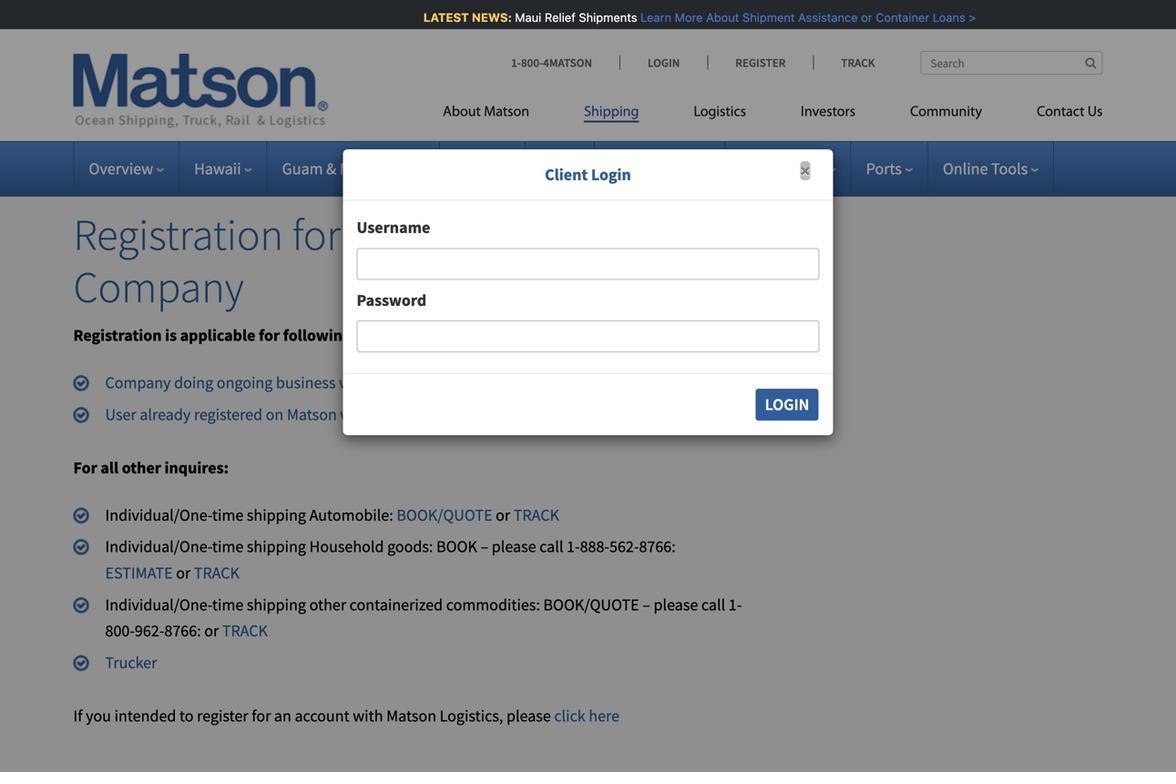 Task type: vqa. For each thing, say whether or not it's contained in the screenshot.
Relief
yes



Task type: locate. For each thing, give the bounding box(es) containing it.
3 time from the top
[[212, 595, 244, 616]]

time inside "individual/one-time shipping other containerized commodities: book/quote – please call 1- 800-962-8766: or"
[[212, 595, 244, 616]]

or right '962-'
[[204, 621, 219, 642]]

1-
[[512, 55, 521, 70], [567, 537, 580, 558], [729, 595, 742, 616]]

shipping for automobile:
[[247, 505, 306, 526]]

1 vertical spatial track link
[[194, 563, 240, 584]]

1 horizontal spatial call
[[702, 595, 726, 616]]

or right estimate
[[176, 563, 191, 584]]

2 vertical spatial time
[[212, 595, 244, 616]]

0 vertical spatial time
[[212, 505, 244, 526]]

0 horizontal spatial 800-
[[105, 621, 135, 642]]

0 vertical spatial login
[[648, 55, 680, 70]]

1 vertical spatial other
[[310, 595, 346, 616]]

0 vertical spatial track link
[[514, 505, 560, 526]]

2 vertical spatial individual/one-
[[105, 595, 212, 616]]

matson up "password"
[[349, 207, 479, 262]]

register
[[197, 707, 249, 727]]

track
[[514, 505, 560, 526], [194, 563, 240, 584], [222, 621, 268, 642]]

2 vertical spatial login
[[765, 395, 810, 415]]

2 registration from the top
[[73, 326, 162, 346]]

1 horizontal spatial 1-
[[567, 537, 580, 558]]

registration for registration for matson navigation company
[[73, 207, 284, 262]]

individual/one- inside "individual/one-time shipping other containerized commodities: book/quote – please call 1- 800-962-8766: or"
[[105, 595, 212, 616]]

1 vertical spatial book/quote
[[544, 595, 640, 616]]

0 horizontal spatial 8766:
[[164, 621, 201, 642]]

0 vertical spatial –
[[481, 537, 489, 558]]

0 horizontal spatial book/quote
[[397, 505, 493, 526]]

0 horizontal spatial call
[[540, 537, 564, 558]]

other down household
[[310, 595, 346, 616]]

1 vertical spatial time
[[212, 537, 244, 558]]

overview link
[[89, 159, 164, 179]]

shipping inside individual/one-time shipping household goods: book – please call 1-888-562-8766: estimate or track
[[247, 537, 306, 558]]

1 horizontal spatial other
[[310, 595, 346, 616]]

please inside "individual/one-time shipping other containerized commodities: book/quote – please call 1- 800-962-8766: or"
[[654, 595, 699, 616]]

matson left "logistics,"
[[387, 707, 437, 727]]

Password password field
[[357, 321, 820, 353]]

container
[[872, 10, 926, 24]]

1 horizontal spatial –
[[643, 595, 651, 616]]

matson up needing
[[373, 373, 423, 393]]

logistics
[[694, 105, 747, 120]]

applicable
[[180, 326, 256, 346]]

1 vertical spatial 8766:
[[164, 621, 201, 642]]

registration inside registration for matson navigation company
[[73, 207, 284, 262]]

online tools link
[[943, 159, 1039, 179]]

please
[[492, 537, 537, 558], [654, 595, 699, 616], [507, 707, 551, 727]]

click here link
[[555, 707, 620, 727]]

with up "website"
[[339, 373, 369, 393]]

username
[[357, 218, 431, 238]]

0 vertical spatial please
[[492, 537, 537, 558]]

news:
[[468, 10, 508, 24]]

online tools
[[943, 159, 1028, 179]]

intended
[[114, 707, 176, 727]]

1 vertical spatial about
[[443, 105, 481, 120]]

1 horizontal spatial 800-
[[521, 55, 543, 70]]

online
[[943, 159, 989, 179]]

1 horizontal spatial book/quote
[[544, 595, 640, 616]]

book/quote up book
[[397, 505, 493, 526]]

for down guam
[[292, 207, 341, 262]]

800-
[[521, 55, 543, 70], [105, 621, 135, 642]]

800- down maui
[[521, 55, 543, 70]]

login
[[648, 55, 680, 70], [591, 165, 632, 185], [765, 395, 810, 415]]

Search search field
[[921, 51, 1103, 75]]

800- up trucker link
[[105, 621, 135, 642]]

shipping for household
[[247, 537, 306, 558]]

1 vertical spatial please
[[654, 595, 699, 616]]

registration left is
[[73, 326, 162, 346]]

matson inside registration for matson navigation company
[[349, 207, 479, 262]]

community
[[911, 105, 983, 120]]

hawaii link
[[194, 159, 252, 179]]

0 vertical spatial company
[[73, 260, 244, 315]]

track inside individual/one-time shipping household goods: book – please call 1-888-562-8766: estimate or track
[[194, 563, 240, 584]]

>
[[965, 10, 973, 24]]

client
[[545, 165, 588, 185]]

0 horizontal spatial login
[[591, 165, 632, 185]]

client login
[[545, 165, 632, 185]]

1 registration from the top
[[73, 207, 284, 262]]

0 horizontal spatial –
[[481, 537, 489, 558]]

ports link
[[867, 159, 913, 179]]

1 horizontal spatial login
[[648, 55, 680, 70]]

account
[[295, 707, 350, 727]]

business
[[276, 373, 336, 393]]

top menu navigation
[[443, 96, 1103, 134]]

1 vertical spatial call
[[702, 595, 726, 616]]

company
[[73, 260, 244, 315], [105, 373, 171, 393]]

shipping
[[247, 505, 306, 526], [247, 537, 306, 558], [247, 595, 306, 616]]

you
[[86, 707, 111, 727]]

login for login button at the right bottom
[[765, 395, 810, 415]]

south
[[610, 159, 651, 179]]

0 vertical spatial 8766:
[[639, 537, 676, 558]]

2 horizontal spatial 1-
[[729, 595, 742, 616]]

login for login "link"
[[648, 55, 680, 70]]

for
[[73, 458, 97, 479]]

0 vertical spatial registration
[[73, 207, 284, 262]]

1 vertical spatial 1-
[[567, 537, 580, 558]]

about inside "top menu" navigation
[[443, 105, 481, 120]]

2 shipping from the top
[[247, 537, 306, 558]]

1 vertical spatial track
[[194, 563, 240, 584]]

None search field
[[921, 51, 1103, 75]]

3 shipping from the top
[[247, 595, 306, 616]]

0 vertical spatial book/quote
[[397, 505, 493, 526]]

estimate link
[[105, 563, 173, 584]]

1 horizontal spatial 8766:
[[639, 537, 676, 558]]

2 horizontal spatial login
[[765, 395, 810, 415]]

shipping link
[[557, 96, 667, 134]]

1 vertical spatial login
[[591, 165, 632, 185]]

contact us
[[1037, 105, 1103, 120]]

company up is
[[73, 260, 244, 315]]

individual/one- inside individual/one-time shipping household goods: book – please call 1-888-562-8766: estimate or track
[[105, 537, 212, 558]]

company inside registration for matson navigation company
[[73, 260, 244, 315]]

other inside "individual/one-time shipping other containerized commodities: book/quote – please call 1- 800-962-8766: or"
[[310, 595, 346, 616]]

0 vertical spatial 1-
[[512, 55, 521, 70]]

track link
[[514, 505, 560, 526], [194, 563, 240, 584], [222, 621, 268, 642]]

1-800-4matson
[[512, 55, 593, 70]]

0 vertical spatial about
[[703, 10, 736, 24]]

shipping inside "individual/one-time shipping other containerized commodities: book/quote – please call 1- 800-962-8766: or"
[[247, 595, 306, 616]]

registration for registration is applicable for following:
[[73, 326, 162, 346]]

company up user
[[105, 373, 171, 393]]

time
[[212, 505, 244, 526], [212, 537, 244, 558], [212, 595, 244, 616]]

0 horizontal spatial about
[[443, 105, 481, 120]]

registration down hawaii
[[73, 207, 284, 262]]

0 vertical spatial for
[[292, 207, 341, 262]]

0 horizontal spatial 1-
[[512, 55, 521, 70]]

0 vertical spatial individual/one-
[[105, 505, 212, 526]]

1 vertical spatial shipping
[[247, 537, 306, 558]]

3 individual/one- from the top
[[105, 595, 212, 616]]

goods:
[[387, 537, 433, 558]]

2 vertical spatial track link
[[222, 621, 268, 642]]

4matson
[[543, 55, 593, 70]]

guam
[[282, 159, 323, 179]]

individual/one-time shipping automobile: book/quote or track
[[105, 505, 560, 526]]

login inside button
[[765, 395, 810, 415]]

0 vertical spatial call
[[540, 537, 564, 558]]

1-800-4matson link
[[512, 55, 620, 70]]

8766:
[[639, 537, 676, 558], [164, 621, 201, 642]]

individual/one-
[[105, 505, 212, 526], [105, 537, 212, 558], [105, 595, 212, 616]]

individual/one- up '962-'
[[105, 595, 212, 616]]

time inside individual/one-time shipping household goods: book – please call 1-888-562-8766: estimate or track
[[212, 537, 244, 558]]

company doing ongoing business with matson link
[[105, 373, 423, 393]]

register link
[[708, 55, 813, 70]]

about matson link
[[443, 96, 557, 134]]

2 time from the top
[[212, 537, 244, 558]]

2 vertical spatial shipping
[[247, 595, 306, 616]]

government link
[[740, 159, 837, 179]]

automobile:
[[310, 505, 394, 526]]

1 individual/one- from the top
[[105, 505, 212, 526]]

2 vertical spatial 1-
[[729, 595, 742, 616]]

for all other inquires:
[[73, 458, 229, 479]]

1 shipping from the top
[[247, 505, 306, 526]]

individual/one- up estimate
[[105, 537, 212, 558]]

book/quote link
[[397, 505, 493, 526]]

2 vertical spatial please
[[507, 707, 551, 727]]

relief
[[541, 10, 572, 24]]

0 vertical spatial shipping
[[247, 505, 306, 526]]

contact us link
[[1010, 96, 1103, 134]]

loans
[[929, 10, 962, 24]]

0 vertical spatial track
[[514, 505, 560, 526]]

user already registered on matson website needing additional access link
[[105, 405, 574, 425]]

track link for estimate
[[194, 563, 240, 584]]

registration
[[73, 207, 284, 262], [73, 326, 162, 346]]

8766: down the estimate link
[[164, 621, 201, 642]]

for up company doing ongoing business with matson
[[259, 326, 280, 346]]

8766: inside individual/one-time shipping household goods: book – please call 1-888-562-8766: estimate or track
[[639, 537, 676, 558]]

8766: right 888-
[[639, 537, 676, 558]]

book/quote down 888-
[[544, 595, 640, 616]]

for left an
[[252, 707, 271, 727]]

us
[[1088, 105, 1103, 120]]

other right all
[[122, 458, 161, 479]]

login button
[[755, 388, 820, 422]]

matson down 1-800-4matson
[[484, 105, 530, 120]]

0 horizontal spatial other
[[122, 458, 161, 479]]

1 vertical spatial registration
[[73, 326, 162, 346]]

× button
[[801, 159, 811, 183]]

individual/one- down for all other inquires: at left
[[105, 505, 212, 526]]

2 individual/one- from the top
[[105, 537, 212, 558]]

estimate
[[105, 563, 173, 584]]

&
[[326, 159, 336, 179]]

0 vertical spatial other
[[122, 458, 161, 479]]

overview
[[89, 159, 153, 179]]

1 vertical spatial individual/one-
[[105, 537, 212, 558]]

call
[[540, 537, 564, 558], [702, 595, 726, 616]]

registered
[[194, 405, 263, 425]]

1 vertical spatial –
[[643, 595, 651, 616]]

household
[[310, 537, 384, 558]]

1 vertical spatial 800-
[[105, 621, 135, 642]]

individual/one- for individual/one-time shipping household goods: book – please call 1-888-562-8766:
[[105, 537, 212, 558]]

with right account
[[353, 707, 383, 727]]

latest
[[420, 10, 465, 24]]

or right book/quote link
[[496, 505, 511, 526]]



Task type: describe. For each thing, give the bounding box(es) containing it.
additional
[[456, 405, 526, 425]]

guam & micronesia link
[[282, 159, 425, 179]]

search image
[[1086, 57, 1097, 69]]

if you intended to register for an account with matson logistics, please click here
[[73, 707, 620, 727]]

ports
[[867, 159, 902, 179]]

562-
[[610, 537, 639, 558]]

or left container
[[858, 10, 869, 24]]

time for estimate
[[212, 537, 244, 558]]

tools
[[992, 159, 1028, 179]]

here
[[589, 707, 620, 727]]

trucker
[[105, 653, 157, 674]]

south pacific
[[610, 159, 699, 179]]

company doing ongoing business with matson
[[105, 373, 423, 393]]

guam & micronesia
[[282, 159, 414, 179]]

please inside individual/one-time shipping household goods: book – please call 1-888-562-8766: estimate or track
[[492, 537, 537, 558]]

already
[[140, 405, 191, 425]]

hawaii
[[194, 159, 241, 179]]

962-
[[135, 621, 164, 642]]

investors
[[801, 105, 856, 120]]

0 vertical spatial 800-
[[521, 55, 543, 70]]

micronesia
[[340, 159, 414, 179]]

×
[[801, 159, 811, 183]]

call inside individual/one-time shipping household goods: book – please call 1-888-562-8766: estimate or track
[[540, 537, 564, 558]]

user
[[105, 405, 137, 425]]

1 horizontal spatial about
[[703, 10, 736, 24]]

learn
[[637, 10, 668, 24]]

shipments
[[575, 10, 634, 24]]

track
[[842, 55, 876, 70]]

asia link
[[540, 159, 580, 179]]

800- inside "individual/one-time shipping other containerized commodities: book/quote – please call 1- 800-962-8766: or"
[[105, 621, 135, 642]]

shipping for other
[[247, 595, 306, 616]]

1 vertical spatial company
[[105, 373, 171, 393]]

1 time from the top
[[212, 505, 244, 526]]

call inside "individual/one-time shipping other containerized commodities: book/quote – please call 1- 800-962-8766: or"
[[702, 595, 726, 616]]

2 vertical spatial for
[[252, 707, 271, 727]]

individual/one-time shipping household goods: book – please call 1-888-562-8766: estimate or track
[[105, 537, 676, 584]]

pacific
[[654, 159, 699, 179]]

track link
[[813, 55, 876, 70]]

0 vertical spatial with
[[339, 373, 369, 393]]

community link
[[883, 96, 1010, 134]]

commodities:
[[446, 595, 540, 616]]

navigation
[[488, 207, 678, 262]]

matson inside "top menu" navigation
[[484, 105, 530, 120]]

individual/one- for individual/one-time shipping automobile:
[[105, 505, 212, 526]]

logistics,
[[440, 707, 504, 727]]

website
[[340, 405, 394, 425]]

containerized
[[350, 595, 443, 616]]

password
[[357, 290, 427, 311]]

if
[[73, 707, 82, 727]]

about matson
[[443, 105, 530, 120]]

contact
[[1037, 105, 1085, 120]]

on
[[266, 405, 284, 425]]

or inside individual/one-time shipping household goods: book – please call 1-888-562-8766: estimate or track
[[176, 563, 191, 584]]

trucker link
[[105, 653, 157, 674]]

doing
[[174, 373, 213, 393]]

blue matson logo with ocean, shipping, truck, rail and logistics written beneath it. image
[[73, 54, 329, 129]]

1- inside "individual/one-time shipping other containerized commodities: book/quote – please call 1- 800-962-8766: or"
[[729, 595, 742, 616]]

or inside "individual/one-time shipping other containerized commodities: book/quote – please call 1- 800-962-8766: or"
[[204, 621, 219, 642]]

1 vertical spatial with
[[353, 707, 383, 727]]

register
[[736, 55, 786, 70]]

for inside registration for matson navigation company
[[292, 207, 341, 262]]

more
[[671, 10, 699, 24]]

assistance
[[795, 10, 854, 24]]

click
[[555, 707, 586, 727]]

book/quote inside "individual/one-time shipping other containerized commodities: book/quote – please call 1- 800-962-8766: or"
[[544, 595, 640, 616]]

asia
[[540, 159, 569, 179]]

all
[[101, 458, 119, 479]]

Username text field
[[357, 248, 820, 280]]

individual/one-time shipping other containerized commodities: book/quote – please call 1- 800-962-8766: or
[[105, 595, 742, 642]]

to
[[180, 707, 194, 727]]

time for 8766:
[[212, 595, 244, 616]]

track link for book/quote
[[514, 505, 560, 526]]

learn more about shipment assistance or container loans > link
[[637, 10, 973, 24]]

1- inside individual/one-time shipping household goods: book – please call 1-888-562-8766: estimate or track
[[567, 537, 580, 558]]

south pacific link
[[610, 159, 710, 179]]

book
[[437, 537, 478, 558]]

– inside "individual/one-time shipping other containerized commodities: book/quote – please call 1- 800-962-8766: or"
[[643, 595, 651, 616]]

logistics link
[[667, 96, 774, 134]]

is
[[165, 326, 177, 346]]

investors link
[[774, 96, 883, 134]]

shipping
[[584, 105, 639, 120]]

1 vertical spatial for
[[259, 326, 280, 346]]

government
[[740, 159, 826, 179]]

registration for matson navigation company
[[73, 207, 678, 315]]

8766: inside "individual/one-time shipping other containerized commodities: book/quote – please call 1- 800-962-8766: or"
[[164, 621, 201, 642]]

2 vertical spatial track
[[222, 621, 268, 642]]

inquires:
[[165, 458, 229, 479]]

– inside individual/one-time shipping household goods: book – please call 1-888-562-8766: estimate or track
[[481, 537, 489, 558]]

access
[[530, 405, 574, 425]]

maui
[[511, 10, 538, 24]]

888-
[[580, 537, 610, 558]]

an
[[274, 707, 292, 727]]

matson down business
[[287, 405, 337, 425]]

registration is applicable for following:
[[73, 326, 356, 346]]



